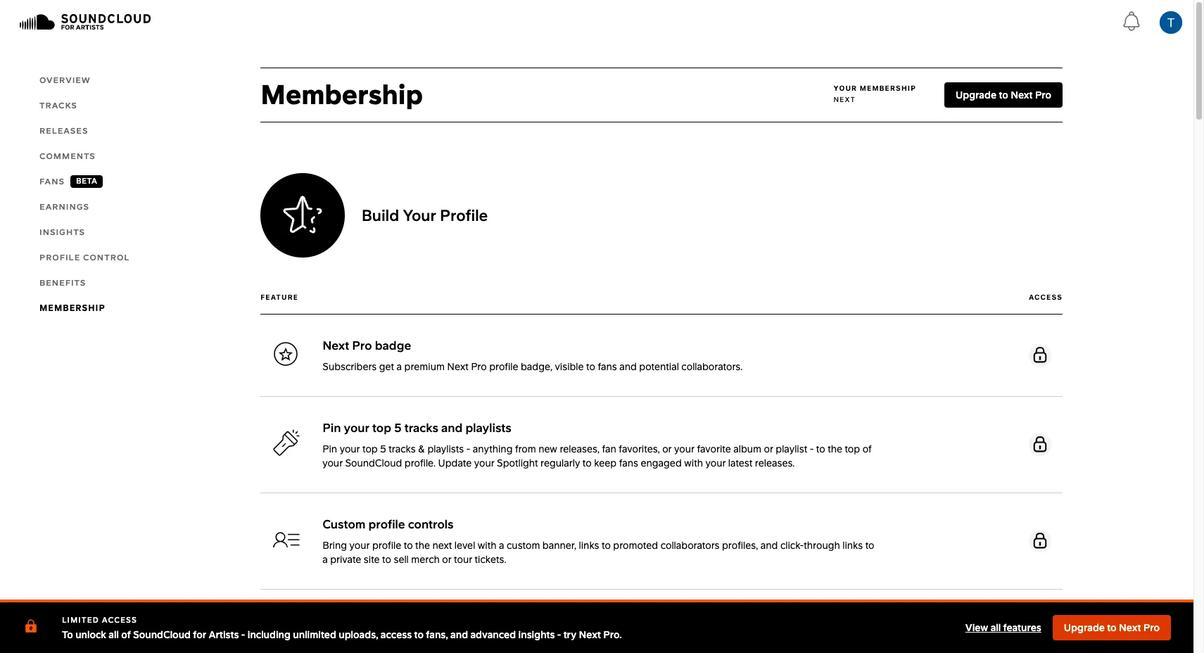 Task type: describe. For each thing, give the bounding box(es) containing it.
insights link
[[0, 220, 130, 245]]

playlists for &
[[428, 444, 464, 455]]

black star icon image
[[272, 340, 300, 368]]

tour
[[454, 554, 473, 565]]

soundcloud inside pin your top 5 tracks & playlists - anything from new releases, fan favorites, or your favorite album or playlist - to the top of your soundcloud profile. update your spotlight regularly to keep fans engaged with your latest releases.
[[345, 458, 402, 469]]

fans,
[[426, 629, 448, 641]]

with right out
[[533, 636, 552, 648]]

controls
[[408, 518, 454, 532]]

next
[[433, 540, 452, 551]]

verification
[[354, 636, 404, 648]]

1 lock image from the top
[[1032, 347, 1049, 364]]

custom
[[507, 540, 540, 551]]

a up tickets.
[[499, 540, 504, 551]]

2 lock image from the top
[[1032, 436, 1049, 453]]

and left potential
[[620, 361, 637, 372]]

features
[[1004, 622, 1042, 634]]

build
[[362, 206, 400, 225]]

to inside profile verification makes your profile stick out with a blue checkmark in search results, and across the soundcloud platform. apply today to boost your credibility with new and existing fans.
[[422, 651, 431, 653]]

releases,
[[560, 444, 600, 455]]

soundcloud inside profile verification makes your profile stick out with a blue checkmark in search results, and across the soundcloud platform. apply today to boost your credibility with new and existing fans.
[[783, 636, 840, 648]]

album
[[734, 444, 762, 455]]

premium
[[405, 361, 445, 372]]

your membership next
[[834, 84, 917, 104]]

including
[[248, 629, 291, 641]]

profile.
[[405, 458, 436, 469]]

profile control
[[39, 253, 130, 263]]

merch
[[411, 554, 440, 565]]

and up update
[[441, 421, 463, 435]]

artists
[[209, 629, 239, 641]]

benefits
[[39, 278, 86, 288]]

through
[[804, 540, 841, 551]]

fans inside pin your top 5 tracks & playlists - anything from new releases, fan favorites, or your favorite album or playlist - to the top of your soundcloud profile. update your spotlight regularly to keep fans engaged with your latest releases.
[[619, 458, 639, 469]]

results,
[[680, 636, 712, 648]]

your inside the your membership next
[[834, 84, 858, 92]]

tracks link
[[0, 93, 130, 118]]

- left try
[[557, 629, 561, 641]]

membership link
[[0, 296, 130, 321]]

build your profile
[[362, 206, 489, 225]]

upgrade to next pro button
[[1053, 615, 1172, 641]]

badge
[[375, 339, 411, 353]]

a right get
[[397, 361, 402, 372]]

fans
[[39, 177, 65, 187]]

pin your top 5 tracks & playlists - anything from new releases, fan favorites, or your favorite album or playlist - to the top of your soundcloud profile. update your spotlight regularly to keep fans engaged with your latest releases.
[[323, 444, 872, 469]]

verification icon image
[[272, 622, 300, 650]]

tickets.
[[475, 554, 507, 565]]

with inside bring your profile to the next level with a custom banner, links to promoted collaborators profiles, and click-through links to a private site to sell merch or tour tickets.
[[478, 540, 497, 551]]

and inside bring your profile to the next level with a custom banner, links to promoted collaborators profiles, and click-through links to a private site to sell merch or tour tickets.
[[761, 540, 778, 551]]

limited access to unlock all of soundcloud for artists - including unlimited uploads, access to fans, and advanced insights - try next pro.
[[62, 616, 622, 641]]

favorites,
[[619, 444, 660, 455]]

access inside limited access to unlock all of soundcloud for artists - including unlimited uploads, access to fans, and advanced insights - try next pro.
[[381, 629, 412, 641]]

pin for pin your top 5 tracks & playlists - anything from new releases, fan favorites, or your favorite album or playlist - to the top of your soundcloud profile. update your spotlight regularly to keep fans engaged with your latest releases.
[[323, 444, 337, 455]]

limited
[[62, 616, 99, 625]]

next inside "upgrade to next pro" button
[[1119, 622, 1142, 634]]

and inside limited access to unlock all of soundcloud for artists - including unlimited uploads, access to fans, and advanced insights - try next pro.
[[451, 629, 468, 641]]

tracks
[[39, 101, 77, 111]]

pin your top 5 tracks and playlists
[[323, 421, 512, 435]]

5 for and
[[394, 421, 402, 435]]

a down bring
[[323, 554, 328, 565]]

earnings
[[39, 202, 90, 212]]

level
[[455, 540, 475, 551]]

overview link
[[0, 68, 130, 93]]

view all features
[[966, 622, 1042, 634]]

and left across
[[714, 636, 732, 648]]

collaborators
[[661, 540, 720, 551]]

upgrade to next pro inside button
[[1064, 622, 1160, 634]]

get
[[379, 361, 394, 372]]

advanced
[[471, 629, 516, 641]]

keep
[[594, 458, 617, 469]]

view
[[966, 622, 989, 634]]

profile control link
[[0, 245, 130, 270]]

update
[[438, 458, 472, 469]]

collaborators.
[[682, 361, 743, 372]]

tracks for and
[[405, 421, 439, 435]]

0 vertical spatial fans
[[598, 361, 617, 372]]

0 horizontal spatial upgrade
[[956, 89, 997, 101]]

your up the boost
[[438, 636, 459, 648]]

platform.
[[323, 651, 362, 653]]

site
[[364, 554, 380, 565]]

subscribers
[[323, 361, 377, 372]]

feature
[[261, 293, 299, 301]]

unlock
[[75, 629, 106, 641]]

view all features button
[[955, 615, 1053, 641]]

beta
[[76, 177, 98, 186]]

a inside profile verification makes your profile stick out with a blue checkmark in search results, and across the soundcloud platform. apply today to boost your credibility with new and existing fans.
[[554, 636, 560, 648]]

profiles,
[[722, 540, 758, 551]]

and down blue
[[575, 651, 592, 653]]

access
[[102, 616, 137, 625]]

releases link
[[0, 118, 130, 144]]

or inside bring your profile to the next level with a custom banner, links to promoted collaborators profiles, and click-through links to a private site to sell merch or tour tickets.
[[442, 554, 452, 565]]

next pro badge
[[323, 339, 411, 353]]

your right flashlight with light beams icon
[[340, 444, 360, 455]]

2 links from the left
[[843, 540, 863, 551]]

pro.
[[604, 629, 622, 641]]

next inside the your membership next
[[834, 95, 856, 104]]

promoted
[[613, 540, 658, 551]]

with down insights
[[532, 651, 551, 653]]

engaged
[[641, 458, 682, 469]]

from
[[515, 444, 536, 455]]

blue
[[562, 636, 582, 648]]

click-
[[781, 540, 804, 551]]

chevron right image
[[1032, 629, 1049, 646]]

bring
[[323, 540, 347, 551]]

in
[[636, 636, 644, 648]]

releases
[[39, 126, 88, 136]]

profile for profile control
[[39, 253, 80, 263]]

spotlight
[[497, 458, 538, 469]]



Task type: vqa. For each thing, say whether or not it's contained in the screenshot.
leftmost SoundCloud
yes



Task type: locate. For each thing, give the bounding box(es) containing it.
0 vertical spatial pin
[[323, 421, 341, 435]]

0 vertical spatial your
[[834, 84, 858, 92]]

0 vertical spatial upgrade
[[956, 89, 997, 101]]

releases.
[[755, 458, 795, 469]]

1 horizontal spatial of
[[863, 444, 872, 455]]

0 vertical spatial new
[[539, 444, 558, 455]]

1 vertical spatial the
[[415, 540, 430, 551]]

lock image
[[23, 618, 39, 635]]

upgrade inside "upgrade to next pro" button
[[1064, 622, 1105, 634]]

pin for pin your top 5 tracks and playlists
[[323, 421, 341, 435]]

0 horizontal spatial playlists
[[428, 444, 464, 455]]

soundcloud left 'profile.'
[[345, 458, 402, 469]]

regularly
[[541, 458, 580, 469]]

- right artists
[[241, 629, 245, 641]]

and left click-
[[761, 540, 778, 551]]

1 horizontal spatial 5
[[394, 421, 402, 435]]

0 vertical spatial profile
[[440, 206, 489, 225]]

visible
[[555, 361, 584, 372]]

access
[[1029, 293, 1063, 301], [381, 629, 412, 641]]

2 vertical spatial the
[[766, 636, 781, 648]]

top for pin your top 5 tracks and playlists
[[372, 421, 392, 435]]

all inside limited access to unlock all of soundcloud for artists - including unlimited uploads, access to fans, and advanced insights - try next pro.
[[109, 629, 119, 641]]

all
[[991, 622, 1001, 634], [109, 629, 119, 641]]

profile inside profile verification makes your profile stick out with a blue checkmark in search results, and across the soundcloud platform. apply today to boost your credibility with new and existing fans.
[[461, 636, 490, 648]]

flashlight with light beams image
[[272, 429, 300, 457]]

soundcloud left the 'for'
[[133, 629, 191, 641]]

membership inside membership link
[[39, 303, 105, 313]]

playlists for and
[[466, 421, 512, 435]]

0 vertical spatial access
[[1029, 293, 1063, 301]]

1 horizontal spatial your
[[834, 84, 858, 92]]

1 horizontal spatial upgrade
[[1064, 622, 1105, 634]]

apply
[[365, 651, 392, 653]]

custom
[[323, 518, 366, 532]]

profile inside profile verification makes your profile stick out with a blue checkmark in search results, and across the soundcloud platform. apply today to boost your credibility with new and existing fans.
[[323, 636, 352, 648]]

membership
[[261, 79, 423, 111], [39, 303, 105, 313]]

playlists inside pin your top 5 tracks & playlists - anything from new releases, fan favorites, or your favorite album or playlist - to the top of your soundcloud profile. update your spotlight regularly to keep fans engaged with your latest releases.
[[428, 444, 464, 455]]

links right through
[[843, 540, 863, 551]]

to
[[999, 89, 1009, 101], [587, 361, 596, 372], [817, 444, 826, 455], [583, 458, 592, 469], [404, 540, 413, 551], [602, 540, 611, 551], [866, 540, 875, 551], [382, 554, 391, 565], [1108, 622, 1117, 634], [414, 629, 424, 641], [422, 651, 431, 653]]

1 horizontal spatial soundcloud
[[345, 458, 402, 469]]

top down get
[[372, 421, 392, 435]]

pin
[[323, 421, 341, 435], [323, 444, 337, 455]]

of inside pin your top 5 tracks & playlists - anything from new releases, fan favorites, or your favorite album or playlist - to the top of your soundcloud profile. update your spotlight regularly to keep fans engaged with your latest releases.
[[863, 444, 872, 455]]

0 horizontal spatial all
[[109, 629, 119, 641]]

all down "access"
[[109, 629, 119, 641]]

to
[[62, 629, 73, 641]]

playlist
[[776, 444, 808, 455]]

&
[[418, 444, 425, 455]]

your down 'anything' in the bottom left of the page
[[474, 458, 495, 469]]

the inside bring your profile to the next level with a custom banner, links to promoted collaborators profiles, and click-through links to a private site to sell merch or tour tickets.
[[415, 540, 430, 551]]

and
[[620, 361, 637, 372], [441, 421, 463, 435], [761, 540, 778, 551], [451, 629, 468, 641], [714, 636, 732, 648], [575, 651, 592, 653]]

0 horizontal spatial soundcloud
[[133, 629, 191, 641]]

custom profile controls
[[323, 518, 454, 532]]

2 pin from the top
[[323, 444, 337, 455]]

potential
[[640, 361, 679, 372]]

benefits link
[[0, 270, 130, 296]]

playlists up 'anything' in the bottom left of the page
[[466, 421, 512, 435]]

2 vertical spatial profile
[[323, 636, 352, 648]]

pro
[[1036, 89, 1052, 101], [352, 339, 372, 353], [471, 361, 487, 372], [1144, 622, 1160, 634]]

your inside bring your profile to the next level with a custom banner, links to promoted collaborators profiles, and click-through links to a private site to sell merch or tour tickets.
[[350, 540, 370, 551]]

1 horizontal spatial or
[[663, 444, 672, 455]]

tracks for &
[[389, 444, 416, 455]]

0 horizontal spatial membership
[[39, 303, 105, 313]]

the inside profile verification makes your profile stick out with a blue checkmark in search results, and across the soundcloud platform. apply today to boost your credibility with new and existing fans.
[[766, 636, 781, 648]]

banner,
[[543, 540, 577, 551]]

insights
[[39, 227, 85, 237]]

subscribers get a premium next pro profile badge, visible to fans and potential collaborators.
[[323, 361, 743, 372]]

0 horizontal spatial profile
[[39, 253, 80, 263]]

0 vertical spatial of
[[863, 444, 872, 455]]

out
[[516, 636, 531, 648]]

profile
[[440, 206, 489, 225], [39, 253, 80, 263], [323, 636, 352, 648]]

latest
[[729, 458, 753, 469]]

for
[[193, 629, 206, 641]]

overview
[[39, 75, 91, 85]]

new inside pin your top 5 tracks & playlists - anything from new releases, fan favorites, or your favorite album or playlist - to the top of your soundcloud profile. update your spotlight regularly to keep fans engaged with your latest releases.
[[539, 444, 558, 455]]

0 vertical spatial lock image
[[1032, 347, 1049, 364]]

or up engaged
[[663, 444, 672, 455]]

0 horizontal spatial of
[[121, 629, 131, 641]]

people profile icon image
[[272, 526, 300, 554]]

soundcloud for artists image
[[20, 14, 151, 30]]

membership
[[860, 84, 917, 92]]

insights
[[519, 629, 555, 641]]

2 horizontal spatial the
[[828, 444, 843, 455]]

top right playlist
[[845, 444, 860, 455]]

1 vertical spatial membership
[[39, 303, 105, 313]]

0 horizontal spatial your
[[403, 206, 437, 225]]

user avatar image
[[1160, 11, 1183, 34]]

1 links from the left
[[579, 540, 600, 551]]

0 vertical spatial playlists
[[466, 421, 512, 435]]

checkmark
[[585, 636, 634, 648]]

fans.
[[633, 651, 654, 653]]

1 vertical spatial new
[[554, 651, 572, 653]]

1 pin from the top
[[323, 421, 341, 435]]

1 vertical spatial of
[[121, 629, 131, 641]]

1 vertical spatial upgrade to next pro
[[1064, 622, 1160, 634]]

with down favorite
[[685, 458, 703, 469]]

favorite
[[697, 444, 731, 455]]

anything
[[473, 444, 513, 455]]

1 horizontal spatial the
[[766, 636, 781, 648]]

across
[[734, 636, 764, 648]]

1 vertical spatial access
[[381, 629, 412, 641]]

upgrade
[[956, 89, 997, 101], [1064, 622, 1105, 634]]

your down favorite
[[706, 458, 726, 469]]

0 vertical spatial tracks
[[405, 421, 439, 435]]

top down pin your top 5 tracks and playlists
[[363, 444, 378, 455]]

1 vertical spatial lock image
[[1032, 436, 1049, 453]]

0 horizontal spatial fans
[[598, 361, 617, 372]]

profile inside bring your profile to the next level with a custom banner, links to promoted collaborators profiles, and click-through links to a private site to sell merch or tour tickets.
[[372, 540, 402, 551]]

your
[[344, 421, 370, 435], [340, 444, 360, 455], [675, 444, 695, 455], [323, 458, 343, 469], [474, 458, 495, 469], [706, 458, 726, 469], [350, 540, 370, 551], [438, 636, 459, 648], [462, 651, 483, 653]]

of inside limited access to unlock all of soundcloud for artists - including unlimited uploads, access to fans, and advanced insights - try next pro.
[[121, 629, 131, 641]]

your left membership on the top of page
[[834, 84, 858, 92]]

2 horizontal spatial or
[[764, 444, 774, 455]]

boost
[[434, 651, 460, 653]]

your right the boost
[[462, 651, 483, 653]]

your down subscribers
[[344, 421, 370, 435]]

makes
[[407, 636, 436, 648]]

1 horizontal spatial upgrade to next pro
[[1064, 622, 1160, 634]]

0 horizontal spatial 5
[[380, 444, 386, 455]]

links right banner,
[[579, 540, 600, 551]]

1 vertical spatial fans
[[619, 458, 639, 469]]

sell
[[394, 554, 409, 565]]

1 horizontal spatial playlists
[[466, 421, 512, 435]]

1 horizontal spatial links
[[843, 540, 863, 551]]

2 horizontal spatial soundcloud
[[783, 636, 840, 648]]

a
[[397, 361, 402, 372], [499, 540, 504, 551], [323, 554, 328, 565], [554, 636, 560, 648]]

1 vertical spatial your
[[403, 206, 437, 225]]

0 vertical spatial the
[[828, 444, 843, 455]]

5
[[394, 421, 402, 435], [380, 444, 386, 455]]

2 vertical spatial lock image
[[1032, 533, 1049, 550]]

1 vertical spatial upgrade
[[1064, 622, 1105, 634]]

playlists up update
[[428, 444, 464, 455]]

to inside button
[[1108, 622, 1117, 634]]

0 horizontal spatial or
[[442, 554, 452, 565]]

soundcloud inside limited access to unlock all of soundcloud for artists - including unlimited uploads, access to fans, and advanced insights - try next pro.
[[133, 629, 191, 641]]

your up custom
[[323, 458, 343, 469]]

1 horizontal spatial all
[[991, 622, 1001, 634]]

0 horizontal spatial links
[[579, 540, 600, 551]]

tracks up &
[[405, 421, 439, 435]]

5 inside pin your top 5 tracks & playlists - anything from new releases, fan favorites, or your favorite album or playlist - to the top of your soundcloud profile. update your spotlight regularly to keep fans engaged with your latest releases.
[[380, 444, 386, 455]]

- up update
[[467, 444, 471, 455]]

profile for profile verification makes your profile stick out with a blue checkmark in search results, and across the soundcloud platform. apply today to boost your credibility with new and existing fans.
[[323, 636, 352, 648]]

lock image
[[1032, 347, 1049, 364], [1032, 436, 1049, 453], [1032, 533, 1049, 550]]

search
[[647, 636, 677, 648]]

0 vertical spatial upgrade to next pro
[[956, 89, 1052, 101]]

your
[[834, 84, 858, 92], [403, 206, 437, 225]]

5 for &
[[380, 444, 386, 455]]

your up site
[[350, 540, 370, 551]]

0 vertical spatial membership
[[261, 79, 423, 111]]

2 horizontal spatial profile
[[440, 206, 489, 225]]

- right playlist
[[810, 444, 814, 455]]

top for pin your top 5 tracks & playlists - anything from new releases, fan favorites, or your favorite album or playlist - to the top of your soundcloud profile. update your spotlight regularly to keep fans engaged with your latest releases.
[[363, 444, 378, 455]]

the inside pin your top 5 tracks & playlists - anything from new releases, fan favorites, or your favorite album or playlist - to the top of your soundcloud profile. update your spotlight regularly to keep fans engaged with your latest releases.
[[828, 444, 843, 455]]

0 horizontal spatial the
[[415, 540, 430, 551]]

soundcloud right across
[[783, 636, 840, 648]]

uploads,
[[339, 629, 378, 641]]

to inside limited access to unlock all of soundcloud for artists - including unlimited uploads, access to fans, and advanced insights - try next pro.
[[414, 629, 424, 641]]

0 horizontal spatial upgrade to next pro
[[956, 89, 1052, 101]]

with up tickets.
[[478, 540, 497, 551]]

new down blue
[[554, 651, 572, 653]]

control
[[83, 253, 130, 263]]

1 vertical spatial pin
[[323, 444, 337, 455]]

comments link
[[0, 144, 130, 169]]

the right playlist
[[828, 444, 843, 455]]

3 lock image from the top
[[1032, 533, 1049, 550]]

1 vertical spatial playlists
[[428, 444, 464, 455]]

new inside profile verification makes your profile stick out with a blue checkmark in search results, and across the soundcloud platform. apply today to boost your credibility with new and existing fans.
[[554, 651, 572, 653]]

1 vertical spatial tracks
[[389, 444, 416, 455]]

fan
[[602, 444, 617, 455]]

stick
[[493, 636, 513, 648]]

tracks left &
[[389, 444, 416, 455]]

earnings link
[[0, 194, 130, 220]]

private
[[330, 554, 361, 565]]

links
[[579, 540, 600, 551], [843, 540, 863, 551]]

new up regularly
[[539, 444, 558, 455]]

badge,
[[521, 361, 553, 372]]

0 vertical spatial 5
[[394, 421, 402, 435]]

star icon image
[[261, 173, 345, 258]]

1 horizontal spatial membership
[[261, 79, 423, 111]]

with inside pin your top 5 tracks & playlists - anything from new releases, fan favorites, or your favorite album or playlist - to the top of your soundcloud profile. update your spotlight regularly to keep fans engaged with your latest releases.
[[685, 458, 703, 469]]

credibility
[[485, 651, 530, 653]]

or up releases.
[[764, 444, 774, 455]]

with
[[685, 458, 703, 469], [478, 540, 497, 551], [533, 636, 552, 648], [532, 651, 551, 653]]

notification bell image
[[1121, 10, 1143, 32]]

pro inside button
[[1144, 622, 1160, 634]]

playlists
[[466, 421, 512, 435], [428, 444, 464, 455]]

profile verification makes your profile stick out with a blue checkmark in search results, and across the soundcloud platform. apply today to boost your credibility with new and existing fans.
[[323, 636, 840, 653]]

your up engaged
[[675, 444, 695, 455]]

0 horizontal spatial access
[[381, 629, 412, 641]]

the
[[828, 444, 843, 455], [415, 540, 430, 551], [766, 636, 781, 648]]

comments
[[39, 151, 96, 161]]

1 horizontal spatial profile
[[323, 636, 352, 648]]

all right the view
[[991, 622, 1001, 634]]

all inside button
[[991, 622, 1001, 634]]

your right build
[[403, 206, 437, 225]]

the right across
[[766, 636, 781, 648]]

tracks inside pin your top 5 tracks & playlists - anything from new releases, fan favorites, or your favorite album or playlist - to the top of your soundcloud profile. update your spotlight regularly to keep fans engaged with your latest releases.
[[389, 444, 416, 455]]

fans down favorites,
[[619, 458, 639, 469]]

1 vertical spatial 5
[[380, 444, 386, 455]]

the up merch
[[415, 540, 430, 551]]

1 horizontal spatial fans
[[619, 458, 639, 469]]

pin inside pin your top 5 tracks & playlists - anything from new releases, fan favorites, or your favorite album or playlist - to the top of your soundcloud profile. update your spotlight regularly to keep fans engaged with your latest releases.
[[323, 444, 337, 455]]

1 horizontal spatial access
[[1029, 293, 1063, 301]]

existing
[[595, 651, 630, 653]]

and up the boost
[[451, 629, 468, 641]]

a left try
[[554, 636, 560, 648]]

next inside limited access to unlock all of soundcloud for artists - including unlimited uploads, access to fans, and advanced insights - try next pro.
[[579, 629, 601, 641]]

fans right visible
[[598, 361, 617, 372]]

soundcloud
[[345, 458, 402, 469], [133, 629, 191, 641], [783, 636, 840, 648]]

1 vertical spatial profile
[[39, 253, 80, 263]]

profile inside 'link'
[[39, 253, 80, 263]]

or down next
[[442, 554, 452, 565]]



